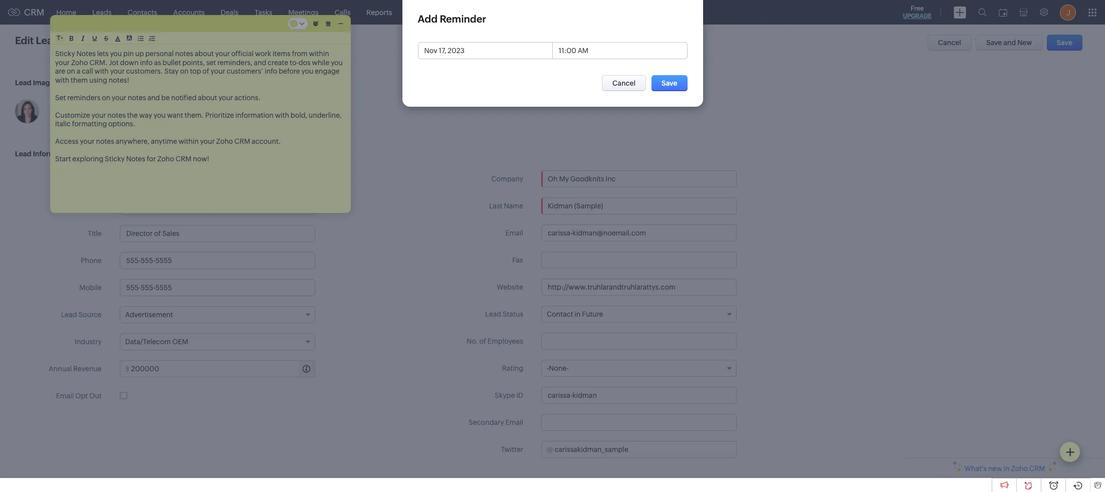 Task type: vqa. For each thing, say whether or not it's contained in the screenshot.
STARTED associated with Nov 6, 2023
no



Task type: describe. For each thing, give the bounding box(es) containing it.
set
[[55, 94, 66, 102]]

campaigns link
[[400, 0, 454, 24]]

secondary email
[[469, 419, 524, 427]]

with inside customize your notes the way you want them. prioritize information with bold, underline, italic formatting options.
[[275, 111, 289, 119]]

sticky inside sticky notes lets you pin up personal notes about your official work items from within your zoho crm. jot down info as bullet points, set reminders, and create to-dos while you are on a call with your customers. stay on top of your customers' info before you engage with them using notes!
[[55, 50, 75, 58]]

edit page layout link
[[64, 36, 118, 44]]

free
[[911, 5, 925, 12]]

save and new
[[987, 39, 1033, 47]]

2 vertical spatial crm
[[176, 155, 192, 163]]

stay
[[164, 67, 179, 75]]

documents link
[[454, 0, 508, 24]]

leads link
[[84, 0, 120, 24]]

and inside button
[[1004, 39, 1017, 47]]

anywhere,
[[116, 137, 150, 145]]

fax
[[513, 256, 524, 264]]

skype
[[495, 392, 515, 400]]

0 horizontal spatial with
[[55, 76, 69, 84]]

search image
[[979, 8, 987, 17]]

anytime
[[151, 137, 177, 145]]

tasks link
[[247, 0, 280, 24]]

website
[[497, 283, 524, 291]]

email opt out
[[56, 392, 102, 400]]

you inside customize your notes the way you want them. prioritize information with bold, underline, italic formatting options.
[[154, 111, 166, 119]]

access
[[55, 137, 79, 145]]

bold,
[[291, 111, 307, 119]]

options.
[[108, 120, 135, 128]]

the
[[127, 111, 138, 119]]

customers'
[[227, 67, 263, 75]]

add
[[418, 13, 438, 25]]

1 horizontal spatial cancel
[[939, 39, 962, 47]]

your inside customize your notes the way you want them. prioritize information with bold, underline, italic formatting options.
[[91, 111, 106, 119]]

customers.
[[126, 67, 163, 75]]

are
[[55, 67, 65, 75]]

0 horizontal spatial edit
[[15, 35, 34, 46]]

page
[[78, 36, 95, 44]]

mobile
[[79, 284, 102, 292]]

id
[[517, 392, 524, 400]]

profile image
[[1061, 4, 1077, 20]]

as
[[154, 58, 161, 66]]

want
[[167, 111, 183, 119]]

calendar image
[[999, 8, 1008, 16]]

new
[[1018, 39, 1033, 47]]

crm.
[[89, 58, 108, 66]]

1 horizontal spatial on
[[102, 94, 110, 102]]

work
[[255, 50, 271, 58]]

edit inside edit lead edit page layout
[[64, 36, 77, 44]]

0 vertical spatial crm
[[24, 7, 44, 18]]

employees
[[488, 338, 524, 346]]

crm link
[[8, 7, 44, 18]]

your up notes!
[[110, 67, 125, 75]]

jot
[[109, 58, 119, 66]]

upgrade
[[904, 13, 932, 20]]

exploring
[[72, 155, 103, 163]]

access your notes anywhere, anytime within your zoho crm account.
[[55, 137, 281, 145]]

information
[[33, 150, 72, 158]]

you down dos
[[302, 67, 314, 75]]

lets
[[97, 50, 109, 58]]

you up jot
[[110, 50, 122, 58]]

0 horizontal spatial and
[[148, 94, 160, 102]]

reports link
[[359, 0, 400, 24]]

tasks
[[255, 8, 272, 16]]

rating
[[502, 365, 524, 373]]

calls link
[[327, 0, 359, 24]]

create new sticky note image
[[1066, 448, 1075, 457]]

zoho inside sticky notes lets you pin up personal notes about your official work items from within your zoho crm. jot down info as bullet points, set reminders, and create to-dos while you are on a call with your customers. stay on top of your customers' info before you engage with them using notes!
[[71, 58, 88, 66]]

customize
[[55, 111, 90, 119]]

within inside sticky notes lets you pin up personal notes about your official work items from within your zoho crm. jot down info as bullet points, set reminders, and create to-dos while you are on a call with your customers. stay on top of your customers' info before you engage with them using notes!
[[309, 50, 329, 58]]

company
[[492, 175, 524, 183]]

notes inside sticky notes lets you pin up personal notes about your official work items from within your zoho crm. jot down info as bullet points, set reminders, and create to-dos while you are on a call with your customers. stay on top of your customers' info before you engage with them using notes!
[[175, 50, 193, 58]]

1 horizontal spatial info
[[265, 67, 277, 75]]

no.
[[467, 338, 478, 346]]

lead source
[[61, 311, 102, 319]]

pin
[[123, 50, 134, 58]]

0 horizontal spatial within
[[179, 137, 199, 145]]

title
[[88, 230, 102, 238]]

prioritize
[[205, 111, 234, 119]]

email for email opt out
[[56, 392, 74, 400]]

about for notified
[[198, 94, 217, 102]]

notes up the
[[128, 94, 146, 102]]

name for first name
[[82, 203, 102, 211]]

annual revenue
[[49, 365, 102, 373]]

meetings link
[[280, 0, 327, 24]]

save and new button
[[976, 35, 1043, 51]]

your down set at the top of the page
[[211, 67, 225, 75]]

MMM D, YYYY text field
[[418, 43, 553, 59]]

lead for lead owner
[[62, 175, 78, 183]]

items
[[273, 50, 291, 58]]

italic
[[55, 120, 71, 128]]

home link
[[48, 0, 84, 24]]

first name
[[67, 203, 102, 211]]

search element
[[973, 0, 993, 25]]

reports
[[367, 8, 392, 16]]

documents
[[462, 8, 500, 16]]

up
[[135, 50, 144, 58]]

lead for lead information
[[15, 150, 31, 158]]

your up "now!"
[[200, 137, 215, 145]]

twitter
[[501, 446, 524, 454]]

top
[[190, 67, 201, 75]]

notes inside sticky notes lets you pin up personal notes about your official work items from within your zoho crm. jot down info as bullet points, set reminders, and create to-dos while you are on a call with your customers. stay on top of your customers' info before you engage with them using notes!
[[77, 50, 96, 58]]

revenue
[[73, 365, 102, 373]]

edit lead edit page layout
[[15, 35, 118, 46]]

your up are
[[55, 58, 70, 66]]

to-
[[290, 58, 299, 66]]



Task type: locate. For each thing, give the bounding box(es) containing it.
leads
[[92, 8, 112, 16]]

layout
[[96, 36, 118, 44]]

on down using
[[102, 94, 110, 102]]

of inside sticky notes lets you pin up personal notes about your official work items from within your zoho crm. jot down info as bullet points, set reminders, and create to-dos while you are on a call with your customers. stay on top of your customers' info before you engage with them using notes!
[[203, 67, 209, 75]]

within up while
[[309, 50, 329, 58]]

out
[[89, 392, 102, 400]]

lead for lead source
[[61, 311, 77, 319]]

accounts link
[[165, 0, 213, 24]]

lead left status
[[486, 310, 502, 318]]

0 vertical spatial about
[[195, 50, 214, 58]]

email up twitter
[[506, 419, 524, 427]]

0 vertical spatial cancel
[[939, 39, 962, 47]]

2 horizontal spatial save
[[1057, 39, 1073, 47]]

and left 'be'
[[148, 94, 160, 102]]

profile element
[[1055, 0, 1083, 24]]

sticky down anywhere,
[[105, 155, 125, 163]]

reminder image
[[311, 17, 321, 30]]

save
[[987, 39, 1003, 47], [1057, 39, 1073, 47], [662, 79, 678, 87]]

name
[[504, 202, 524, 210], [82, 203, 102, 211]]

about for notes
[[195, 50, 214, 58]]

lead information
[[15, 150, 72, 158]]

1 vertical spatial cancel button
[[602, 75, 647, 91]]

contacts
[[128, 8, 157, 16]]

meetings
[[289, 8, 319, 16]]

save button
[[1047, 35, 1083, 51], [652, 75, 688, 91]]

reminders,
[[218, 58, 253, 66]]

notes left for at the left of page
[[126, 155, 145, 163]]

using
[[89, 76, 107, 84]]

you up engage
[[331, 58, 343, 66]]

email up fax
[[506, 229, 524, 237]]

0 horizontal spatial cancel
[[613, 79, 636, 87]]

image
[[33, 79, 54, 87]]

with down are
[[55, 76, 69, 84]]

owner
[[79, 175, 102, 183]]

1 vertical spatial and
[[254, 58, 266, 66]]

1 horizontal spatial with
[[95, 67, 109, 75]]

campaigns
[[408, 8, 446, 16]]

dos
[[299, 58, 311, 66]]

underline,
[[309, 111, 342, 119]]

crm left home
[[24, 7, 44, 18]]

None text field
[[120, 225, 315, 242], [542, 252, 737, 269], [120, 252, 315, 269], [542, 279, 737, 296], [120, 279, 315, 296], [131, 361, 315, 377], [542, 387, 737, 404], [542, 414, 737, 431], [120, 225, 315, 242], [542, 252, 737, 269], [120, 252, 315, 269], [542, 279, 737, 296], [120, 279, 315, 296], [131, 361, 315, 377], [542, 387, 737, 404], [542, 414, 737, 431]]

lead left 'image' at the top left
[[15, 79, 31, 87]]

and inside sticky notes lets you pin up personal notes about your official work items from within your zoho crm. jot down info as bullet points, set reminders, and create to-dos while you are on a call with your customers. stay on top of your customers' info before you engage with them using notes!
[[254, 58, 266, 66]]

and down the work
[[254, 58, 266, 66]]

cancel button
[[928, 35, 972, 51], [602, 75, 647, 91]]

skype id
[[495, 392, 524, 400]]

notified
[[171, 94, 197, 102]]

while
[[312, 58, 330, 66]]

of right no.
[[480, 338, 486, 346]]

0 horizontal spatial crm
[[24, 7, 44, 18]]

down
[[120, 58, 139, 66]]

about
[[195, 50, 214, 58], [198, 94, 217, 102]]

notes up options.
[[107, 111, 126, 119]]

2 vertical spatial email
[[506, 419, 524, 427]]

your down notes!
[[112, 94, 126, 102]]

2 horizontal spatial and
[[1004, 39, 1017, 47]]

annual
[[49, 365, 72, 373]]

and left new
[[1004, 39, 1017, 47]]

1 vertical spatial save button
[[652, 75, 688, 91]]

set reminders on your notes and be notified about your actions.
[[55, 94, 261, 102]]

0 horizontal spatial info
[[140, 58, 153, 66]]

of down set at the top of the page
[[203, 67, 209, 75]]

1 horizontal spatial edit
[[64, 36, 77, 44]]

last name
[[489, 202, 524, 210]]

your up formatting
[[91, 111, 106, 119]]

image image
[[15, 99, 39, 123]]

0 vertical spatial info
[[140, 58, 153, 66]]

lead for lead image
[[15, 79, 31, 87]]

0 vertical spatial of
[[203, 67, 209, 75]]

deals
[[221, 8, 239, 16]]

0 horizontal spatial cancel button
[[602, 75, 647, 91]]

info
[[140, 58, 153, 66], [265, 67, 277, 75]]

points,
[[182, 58, 205, 66]]

about up set at the top of the page
[[195, 50, 214, 58]]

create menu element
[[948, 0, 973, 24]]

1 vertical spatial about
[[198, 94, 217, 102]]

1 horizontal spatial within
[[309, 50, 329, 58]]

0 vertical spatial within
[[309, 50, 329, 58]]

0 horizontal spatial on
[[67, 67, 75, 75]]

1 horizontal spatial sticky
[[105, 155, 125, 163]]

a
[[77, 67, 80, 75]]

notes down page
[[77, 50, 96, 58]]

lead left information
[[15, 150, 31, 158]]

lead left source
[[61, 311, 77, 319]]

information
[[236, 111, 274, 119]]

1 horizontal spatial save button
[[1047, 35, 1083, 51]]

1 horizontal spatial notes
[[126, 155, 145, 163]]

free upgrade
[[904, 5, 932, 20]]

them
[[71, 76, 88, 84]]

lead owner
[[62, 175, 102, 183]]

you
[[110, 50, 122, 58], [331, 58, 343, 66], [302, 67, 314, 75], [154, 111, 166, 119]]

way
[[139, 111, 152, 119]]

1 vertical spatial info
[[265, 67, 277, 75]]

0 horizontal spatial sticky
[[55, 50, 75, 58]]

0 vertical spatial save button
[[1047, 35, 1083, 51]]

1 vertical spatial within
[[179, 137, 199, 145]]

formatting
[[72, 120, 107, 128]]

notes
[[175, 50, 193, 58], [128, 94, 146, 102], [107, 111, 126, 119], [96, 137, 114, 145]]

edit down crm link
[[15, 35, 34, 46]]

crm left "now!"
[[176, 155, 192, 163]]

1 vertical spatial notes
[[126, 155, 145, 163]]

zoho up a
[[71, 58, 88, 66]]

deals link
[[213, 0, 247, 24]]

delete image
[[324, 17, 334, 30]]

email for email
[[506, 229, 524, 237]]

reminders
[[67, 94, 100, 102]]

within up "now!"
[[179, 137, 199, 145]]

source
[[78, 311, 102, 319]]

lead status
[[486, 310, 524, 318]]

name for last name
[[504, 202, 524, 210]]

1 horizontal spatial zoho
[[157, 155, 174, 163]]

with
[[95, 67, 109, 75], [55, 76, 69, 84], [275, 111, 289, 119]]

0 horizontal spatial zoho
[[71, 58, 88, 66]]

your up exploring
[[80, 137, 95, 145]]

1 horizontal spatial name
[[504, 202, 524, 210]]

2 vertical spatial zoho
[[157, 155, 174, 163]]

1 horizontal spatial of
[[480, 338, 486, 346]]

sticky down edit lead edit page layout
[[55, 50, 75, 58]]

bullet
[[163, 58, 181, 66]]

1 vertical spatial sticky
[[105, 155, 125, 163]]

with down crm.
[[95, 67, 109, 75]]

zoho down prioritize
[[216, 137, 233, 145]]

0 vertical spatial sticky
[[55, 50, 75, 58]]

now!
[[193, 155, 209, 163]]

0 horizontal spatial save button
[[652, 75, 688, 91]]

status
[[503, 310, 524, 318]]

0 horizontal spatial notes
[[77, 50, 96, 58]]

0 horizontal spatial name
[[82, 203, 102, 211]]

actions.
[[235, 94, 261, 102]]

1 vertical spatial cancel
[[613, 79, 636, 87]]

lead left the owner
[[62, 175, 78, 183]]

1 horizontal spatial cancel button
[[928, 35, 972, 51]]

2 horizontal spatial crm
[[235, 137, 250, 145]]

0 vertical spatial zoho
[[71, 58, 88, 66]]

from
[[292, 50, 308, 58]]

zoho right for at the left of page
[[157, 155, 174, 163]]

name right last
[[504, 202, 524, 210]]

notes
[[77, 50, 96, 58], [126, 155, 145, 163]]

lead up are
[[36, 35, 59, 46]]

0 vertical spatial with
[[95, 67, 109, 75]]

0 vertical spatial and
[[1004, 39, 1017, 47]]

1 vertical spatial of
[[480, 338, 486, 346]]

you right way
[[154, 111, 166, 119]]

engage
[[315, 67, 340, 75]]

lead
[[36, 35, 59, 46], [15, 79, 31, 87], [15, 150, 31, 158], [62, 175, 78, 183], [486, 310, 502, 318], [61, 311, 77, 319]]

1 vertical spatial email
[[56, 392, 74, 400]]

0 vertical spatial cancel button
[[928, 35, 972, 51]]

2 horizontal spatial zoho
[[216, 137, 233, 145]]

last
[[489, 202, 503, 210]]

0 vertical spatial notes
[[77, 50, 96, 58]]

add reminder
[[418, 13, 487, 25]]

email
[[506, 229, 524, 237], [56, 392, 74, 400], [506, 419, 524, 427]]

start
[[55, 155, 71, 163]]

before
[[279, 67, 300, 75]]

email left opt
[[56, 392, 74, 400]]

create menu image
[[954, 6, 967, 18]]

accounts
[[173, 8, 205, 16]]

save inside the save and new button
[[987, 39, 1003, 47]]

edit left page
[[64, 36, 77, 44]]

info up customers.
[[140, 58, 153, 66]]

2 vertical spatial and
[[148, 94, 160, 102]]

notes down formatting
[[96, 137, 114, 145]]

with left the bold,
[[275, 111, 289, 119]]

1 vertical spatial zoho
[[216, 137, 233, 145]]

1 horizontal spatial save
[[987, 39, 1003, 47]]

None text field
[[553, 43, 687, 59], [542, 198, 737, 215], [168, 199, 315, 215], [542, 225, 737, 242], [542, 333, 737, 350], [555, 442, 737, 458], [553, 43, 687, 59], [542, 198, 737, 215], [168, 199, 315, 215], [542, 225, 737, 242], [542, 333, 737, 350], [555, 442, 737, 458]]

1 vertical spatial crm
[[235, 137, 250, 145]]

0 vertical spatial email
[[506, 229, 524, 237]]

home
[[56, 8, 76, 16]]

on left a
[[67, 67, 75, 75]]

on left top
[[180, 67, 189, 75]]

sticky
[[55, 50, 75, 58], [105, 155, 125, 163]]

name right first
[[82, 203, 102, 211]]

1 horizontal spatial and
[[254, 58, 266, 66]]

crm
[[24, 7, 44, 18], [235, 137, 250, 145], [176, 155, 192, 163]]

and
[[1004, 39, 1017, 47], [254, 58, 266, 66], [148, 94, 160, 102]]

0 horizontal spatial save
[[662, 79, 678, 87]]

phone
[[81, 257, 102, 265]]

2 vertical spatial with
[[275, 111, 289, 119]]

personal
[[145, 50, 174, 58]]

minimize image
[[336, 17, 346, 30]]

1 vertical spatial with
[[55, 76, 69, 84]]

0 horizontal spatial of
[[203, 67, 209, 75]]

notes up 'points,' on the top
[[175, 50, 193, 58]]

lead for lead status
[[486, 310, 502, 318]]

2 horizontal spatial with
[[275, 111, 289, 119]]

your
[[215, 50, 230, 58], [55, 58, 70, 66], [110, 67, 125, 75], [211, 67, 225, 75], [112, 94, 126, 102], [219, 94, 233, 102], [91, 111, 106, 119], [80, 137, 95, 145], [200, 137, 215, 145]]

contacts link
[[120, 0, 165, 24]]

about up prioritize
[[198, 94, 217, 102]]

crm left account.
[[235, 137, 250, 145]]

your up prioritize
[[219, 94, 233, 102]]

about inside sticky notes lets you pin up personal notes about your official work items from within your zoho crm. jot down info as bullet points, set reminders, and create to-dos while you are on a call with your customers. stay on top of your customers' info before you engage with them using notes!
[[195, 50, 214, 58]]

be
[[161, 94, 170, 102]]

2 horizontal spatial on
[[180, 67, 189, 75]]

customize your notes the way you want them. prioritize information with bold, underline, italic formatting options.
[[55, 111, 343, 128]]

1 horizontal spatial crm
[[176, 155, 192, 163]]

your up set at the top of the page
[[215, 50, 230, 58]]

notes inside customize your notes the way you want them. prioritize information with bold, underline, italic formatting options.
[[107, 111, 126, 119]]

info down create
[[265, 67, 277, 75]]

cancel
[[939, 39, 962, 47], [613, 79, 636, 87]]

sticky notes lets you pin up personal notes about your official work items from within your zoho crm. jot down info as bullet points, set reminders, and create to-dos while you are on a call with your customers. stay on top of your customers' info before you engage with them using notes!
[[55, 50, 344, 84]]



